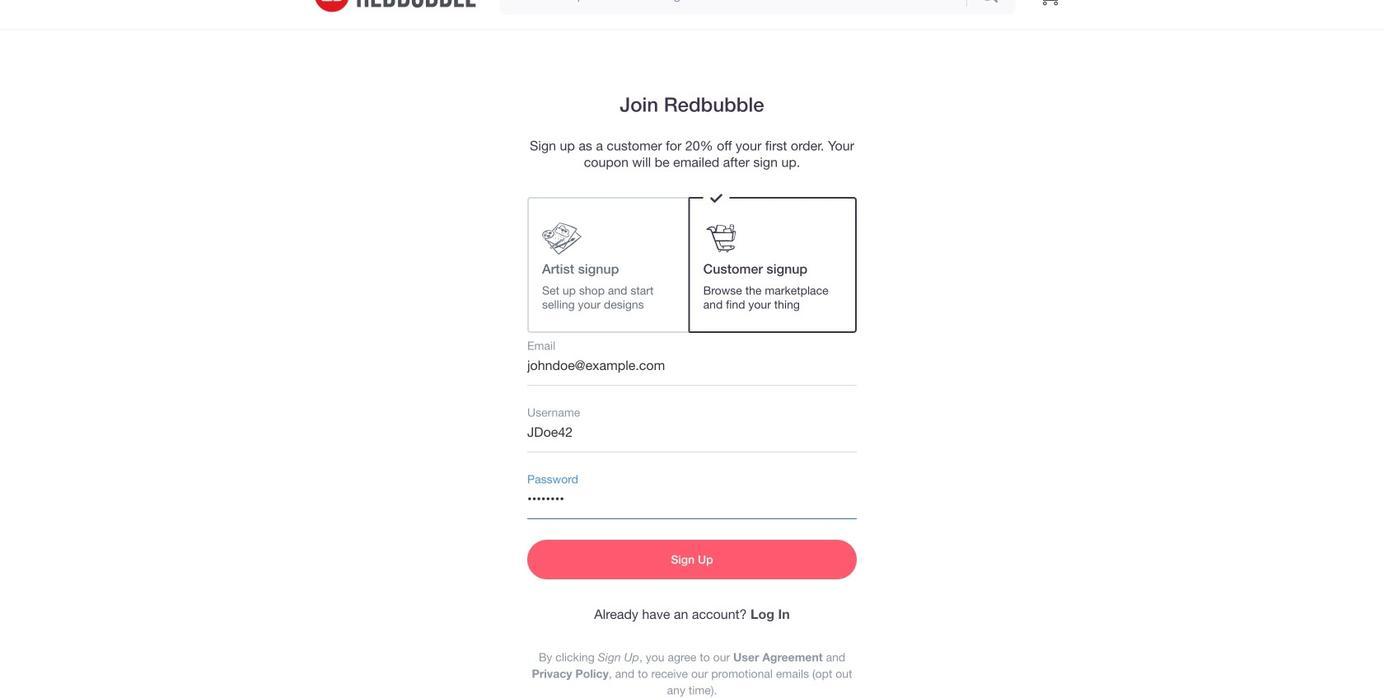 Task type: describe. For each thing, give the bounding box(es) containing it.
Search search field
[[500, 0, 964, 15]]



Task type: locate. For each thing, give the bounding box(es) containing it.
cart image
[[1041, 0, 1059, 6]]

None email field
[[528, 346, 857, 386]]

None text field
[[528, 413, 857, 452]]

None search field
[[500, 0, 1016, 15]]

None password field
[[528, 480, 857, 519]]



Task type: vqa. For each thing, say whether or not it's contained in the screenshot.
cart icon
yes



